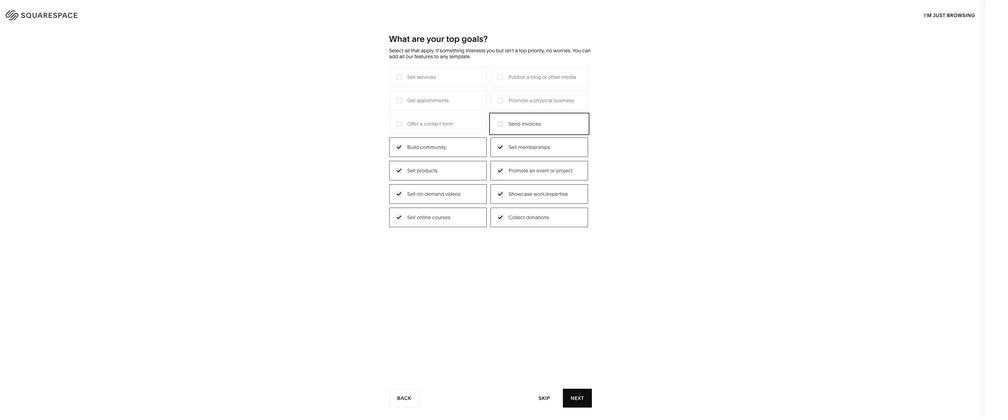 Task type: describe. For each thing, give the bounding box(es) containing it.
a for publish a blog or other media
[[527, 74, 529, 80]]

sell memberships
[[509, 144, 550, 151]]

event
[[536, 168, 549, 174]]

nature & animals link
[[494, 108, 541, 114]]

contact
[[424, 121, 441, 127]]

business
[[554, 97, 574, 104]]

nature
[[494, 108, 510, 114]]

send
[[509, 121, 521, 127]]

professional
[[347, 108, 375, 114]]

travel link
[[421, 97, 441, 103]]

you
[[573, 48, 581, 54]]

services
[[417, 74, 436, 80]]

media & podcasts
[[421, 118, 462, 124]]

that
[[411, 48, 420, 54]]

estate
[[432, 150, 446, 156]]

on-
[[417, 191, 425, 197]]

send invoices
[[509, 121, 541, 127]]

browsing
[[947, 12, 976, 18]]

apply.
[[421, 48, 435, 54]]

online
[[417, 214, 431, 221]]

media
[[421, 118, 435, 124]]

home
[[494, 97, 508, 103]]

squarespace logo image
[[14, 8, 95, 20]]

our
[[406, 53, 413, 60]]

properties
[[452, 150, 475, 156]]

home & decor link
[[494, 97, 535, 103]]

decor
[[514, 97, 528, 103]]

lusaka element
[[400, 239, 581, 418]]

showcase work/expertise
[[509, 191, 568, 197]]

or for event
[[550, 168, 555, 174]]

or for blog
[[542, 74, 547, 80]]

promote an event or project
[[509, 168, 573, 174]]

what
[[389, 34, 410, 44]]

community & non-profits
[[347, 129, 405, 135]]

collect
[[509, 214, 525, 221]]

other
[[548, 74, 560, 80]]

what are your top goals? select all that apply. if something interests you but isn't a top priority, no worries. you can add all our features to any template.
[[389, 34, 591, 60]]

a inside the what are your top goals? select all that apply. if something interests you but isn't a top priority, no worries. you can add all our features to any template.
[[515, 48, 518, 54]]

back
[[397, 395, 411, 402]]

events
[[421, 129, 436, 135]]

back button
[[389, 389, 419, 408]]

1 horizontal spatial top
[[519, 48, 527, 54]]

donations
[[526, 214, 549, 221]]

fitness
[[494, 118, 511, 124]]

sell on-demand videos
[[407, 191, 461, 197]]

publish
[[509, 74, 526, 80]]

promote a physical business
[[509, 97, 574, 104]]

professional services
[[347, 108, 396, 114]]

podcasts
[[441, 118, 462, 124]]

animals
[[515, 108, 534, 114]]

blog
[[531, 74, 541, 80]]

offer
[[407, 121, 419, 127]]

products
[[417, 168, 438, 174]]

features
[[415, 53, 433, 60]]

sell for sell products
[[407, 168, 416, 174]]

0 horizontal spatial all
[[399, 53, 405, 60]]

isn't
[[505, 48, 514, 54]]

profits
[[391, 129, 405, 135]]

demand
[[425, 191, 444, 197]]

1 horizontal spatial all
[[405, 48, 410, 54]]

promote for promote a physical business
[[509, 97, 528, 104]]

sell online courses
[[407, 214, 451, 221]]

sell for sell online courses
[[407, 214, 416, 221]]

just
[[933, 12, 946, 18]]

& for non-
[[375, 129, 378, 135]]

events link
[[421, 129, 443, 135]]

professional services link
[[347, 108, 403, 114]]

goals?
[[462, 34, 488, 44]]

sell for sell memberships
[[509, 144, 517, 151]]

& for podcasts
[[436, 118, 439, 124]]

in
[[967, 11, 972, 17]]

services
[[376, 108, 396, 114]]

get appointments
[[407, 97, 449, 104]]

promote for promote an event or project
[[509, 168, 528, 174]]

real estate & properties link
[[421, 150, 482, 156]]

fitness link
[[494, 118, 518, 124]]

an
[[530, 168, 535, 174]]

invoices
[[522, 121, 541, 127]]



Task type: vqa. For each thing, say whether or not it's contained in the screenshot.
"Squarespace Logo" link
yes



Task type: locate. For each thing, give the bounding box(es) containing it.
physical
[[534, 97, 553, 104]]

1 vertical spatial or
[[550, 168, 555, 174]]

but
[[496, 48, 504, 54]]

you
[[487, 48, 495, 54]]

get
[[407, 97, 416, 104]]

0 vertical spatial promote
[[509, 97, 528, 104]]

any
[[440, 53, 448, 60]]

all
[[405, 48, 410, 54], [399, 53, 405, 60]]

& right the nature
[[511, 108, 514, 114]]

videos
[[445, 191, 461, 197]]

1 vertical spatial top
[[519, 48, 527, 54]]

appointments
[[417, 97, 449, 104]]

& right estate at top
[[447, 150, 450, 156]]

or right event
[[550, 168, 555, 174]]

2 promote from the top
[[509, 168, 528, 174]]

sell products
[[407, 168, 438, 174]]

add
[[389, 53, 398, 60]]

community & non-profits link
[[347, 129, 412, 135]]

media
[[561, 74, 576, 80]]

promote
[[509, 97, 528, 104], [509, 168, 528, 174]]

restaurants
[[421, 108, 448, 114]]

a right offer
[[420, 121, 423, 127]]

weddings
[[421, 139, 444, 145]]

log             in
[[955, 11, 972, 17]]

sell left on-
[[407, 191, 416, 197]]

1 horizontal spatial or
[[550, 168, 555, 174]]

all left the that
[[405, 48, 410, 54]]

memberships
[[518, 144, 550, 151]]

a for promote a physical business
[[530, 97, 532, 104]]

can
[[582, 48, 591, 54]]

build community
[[407, 144, 446, 151]]

your
[[427, 34, 444, 44]]

home & decor
[[494, 97, 528, 103]]

community
[[347, 129, 374, 135]]

nature & animals
[[494, 108, 534, 114]]

0 vertical spatial top
[[446, 34, 460, 44]]

next
[[571, 395, 584, 402]]

lusaka image
[[400, 239, 581, 418]]

top up something
[[446, 34, 460, 44]]

sell left products
[[407, 168, 416, 174]]

i'm just browsing
[[924, 12, 976, 18]]

community
[[420, 144, 446, 151]]

next button
[[563, 389, 592, 408]]

work/expertise
[[534, 191, 568, 197]]

a right decor
[[530, 97, 532, 104]]

a left blog
[[527, 74, 529, 80]]

skip button
[[531, 389, 558, 408]]

sell for sell services
[[407, 74, 416, 80]]

publish a blog or other media
[[509, 74, 576, 80]]

restaurants link
[[421, 108, 455, 114]]

log             in link
[[955, 11, 972, 17]]

offer a contact form
[[407, 121, 453, 127]]

a right isn't
[[515, 48, 518, 54]]

or right blog
[[542, 74, 547, 80]]

squarespace logo link
[[14, 8, 206, 20]]

collect donations
[[509, 214, 549, 221]]

all left our
[[399, 53, 405, 60]]

form
[[442, 121, 453, 127]]

0 horizontal spatial or
[[542, 74, 547, 80]]

sell left services
[[407, 74, 416, 80]]

select
[[389, 48, 404, 54]]

skip
[[539, 395, 550, 402]]

travel
[[421, 97, 434, 103]]

priority,
[[528, 48, 545, 54]]

1 promote from the top
[[509, 97, 528, 104]]

a
[[515, 48, 518, 54], [527, 74, 529, 80], [530, 97, 532, 104], [420, 121, 423, 127]]

interests
[[466, 48, 485, 54]]

top
[[446, 34, 460, 44], [519, 48, 527, 54]]

& right media
[[436, 118, 439, 124]]

no
[[546, 48, 552, 54]]

template.
[[449, 53, 471, 60]]

something
[[440, 48, 465, 54]]

showcase
[[509, 191, 533, 197]]

worries.
[[553, 48, 572, 54]]

0 horizontal spatial top
[[446, 34, 460, 44]]

& right home
[[510, 97, 513, 103]]

promote up 'nature & animals' link
[[509, 97, 528, 104]]

build
[[407, 144, 419, 151]]

& for animals
[[511, 108, 514, 114]]

real
[[421, 150, 431, 156]]

& left non-
[[375, 129, 378, 135]]

media & podcasts link
[[421, 118, 469, 124]]

courses
[[432, 214, 451, 221]]

sell left online
[[407, 214, 416, 221]]

sell left memberships
[[509, 144, 517, 151]]

if
[[436, 48, 439, 54]]

1 vertical spatial promote
[[509, 168, 528, 174]]

top right isn't
[[519, 48, 527, 54]]

sell for sell on-demand videos
[[407, 191, 416, 197]]

to
[[434, 53, 439, 60]]

promote left an
[[509, 168, 528, 174]]

or
[[542, 74, 547, 80], [550, 168, 555, 174]]

& for decor
[[510, 97, 513, 103]]

log
[[955, 11, 966, 17]]

0 vertical spatial or
[[542, 74, 547, 80]]

a for offer a contact form
[[420, 121, 423, 127]]



